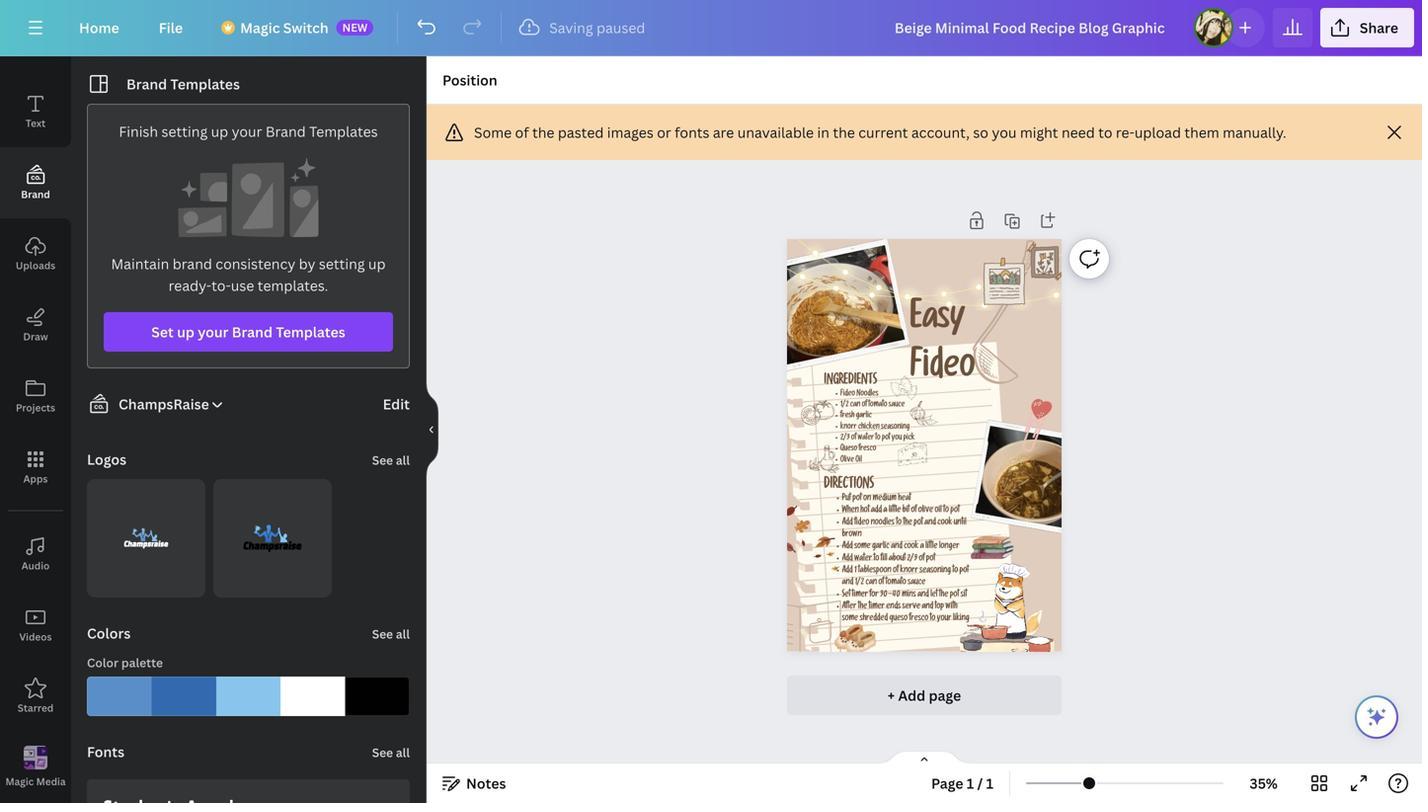 Task type: describe. For each thing, give the bounding box(es) containing it.
garlic inside "put pot on medium heat when hot add a little bit of olive oil to pot add fideo noodles to the pot and cook until brown add some garlic and cook a little longer add water to fill about 2/3 of pot add 1 tablespoon of knorr seasoning to pot and 1/2 can of tomato sauce set timer for 30-40 mins and let the pot sit after the timer ends serve and top with some shredded queso fresco to your liking"
[[872, 543, 890, 552]]

finish setting up your brand templates
[[119, 122, 378, 141]]

0 horizontal spatial timer
[[852, 591, 868, 600]]

home
[[79, 18, 119, 37]]

and down olive
[[925, 519, 936, 528]]

0 vertical spatial setting
[[162, 122, 208, 141]]

need
[[1062, 123, 1095, 142]]

+ add page button
[[787, 676, 1062, 715]]

to down longer
[[953, 567, 958, 576]]

top
[[935, 603, 944, 612]]

30-
[[880, 591, 892, 600]]

audio button
[[0, 519, 71, 590]]

oil
[[935, 507, 942, 516]]

to right oil
[[943, 507, 949, 516]]

put
[[842, 495, 851, 504]]

Design title text field
[[879, 8, 1186, 47]]

or
[[657, 123, 671, 142]]

liking
[[953, 615, 970, 624]]

2/3 inside 'fideo noodles 1/2 can of tomato sauce fresh garlic knorr chicken seasoning 2/3 of water to pot you pick queso fresco olive oil'
[[840, 434, 850, 443]]

canva assistant image
[[1365, 705, 1389, 729]]

templates.
[[258, 276, 328, 295]]

them
[[1185, 123, 1220, 142]]

sauce inside "put pot on medium heat when hot add a little bit of olive oil to pot add fideo noodles to the pot and cook until brown add some garlic and cook a little longer add water to fill about 2/3 of pot add 1 tablespoon of knorr seasoning to pot and 1/2 can of tomato sauce set timer for 30-40 mins and let the pot sit after the timer ends serve and top with some shredded queso fresco to your liking"
[[908, 579, 926, 588]]

see for logos
[[372, 452, 393, 468]]

so
[[973, 123, 989, 142]]

all for colors
[[396, 626, 410, 642]]

hide image
[[426, 382, 439, 477]]

to left re-
[[1099, 123, 1113, 142]]

edit
[[383, 395, 410, 413]]

account,
[[912, 123, 970, 142]]

shredded
[[860, 615, 888, 624]]

starred button
[[0, 661, 71, 732]]

of right some
[[515, 123, 529, 142]]

edit button
[[383, 393, 410, 415]]

to down top
[[930, 615, 936, 624]]

knorr inside 'fideo noodles 1/2 can of tomato sauce fresh garlic knorr chicken seasoning 2/3 of water to pot you pick queso fresco olive oil'
[[840, 423, 857, 432]]

of down noodles
[[862, 401, 867, 410]]

fonts
[[87, 742, 125, 761]]

position
[[443, 71, 498, 89]]

see all for logos
[[372, 452, 410, 468]]

champsraise
[[119, 395, 209, 413]]

and up about
[[891, 543, 903, 552]]

directions
[[824, 479, 874, 494]]

text
[[26, 117, 46, 130]]

pot up until
[[950, 507, 960, 516]]

main menu bar
[[0, 0, 1423, 56]]

finish
[[119, 122, 158, 141]]

projects button
[[0, 361, 71, 432]]

put pot on medium heat when hot add a little bit of olive oil to pot add fideo noodles to the pot and cook until brown add some garlic and cook a little longer add water to fill about 2/3 of pot add 1 tablespoon of knorr seasoning to pot and 1/2 can of tomato sauce set timer for 30-40 mins and let the pot sit after the timer ends serve and top with some shredded queso fresco to your liking
[[842, 495, 970, 624]]

page 1 / 1
[[932, 774, 994, 793]]

after
[[842, 603, 857, 612]]

maintain brand consistency by setting up ready-to-use templates.
[[111, 254, 386, 295]]

+
[[888, 686, 895, 705]]

heat
[[898, 495, 911, 504]]

0 vertical spatial up
[[211, 122, 228, 141]]

file
[[159, 18, 183, 37]]

videos
[[19, 630, 52, 644]]

some of the pasted images or fonts are unavailable in the current account, so you might need to re-upload them manually.
[[474, 123, 1287, 142]]

1 vertical spatial timer
[[869, 603, 885, 612]]

40
[[892, 591, 900, 600]]

1 horizontal spatial your
[[232, 122, 262, 141]]

longer
[[939, 543, 960, 552]]

file button
[[143, 8, 199, 47]]

and left let
[[918, 591, 929, 600]]

palette
[[121, 654, 163, 671]]

seasoning inside "put pot on medium heat when hot add a little bit of olive oil to pot add fideo noodles to the pot and cook until brown add some garlic and cook a little longer add water to fill about 2/3 of pot add 1 tablespoon of knorr seasoning to pot and 1/2 can of tomato sauce set timer for 30-40 mins and let the pot sit after the timer ends serve and top with some shredded queso fresco to your liking"
[[920, 567, 951, 576]]

show pages image
[[877, 750, 972, 766]]

paused
[[597, 18, 645, 37]]

on
[[863, 495, 871, 504]]

elements button
[[0, 5, 71, 76]]

seasoning inside 'fideo noodles 1/2 can of tomato sauce fresh garlic knorr chicken seasoning 2/3 of water to pot you pick queso fresco olive oil'
[[881, 423, 910, 432]]

new
[[342, 20, 368, 35]]

elements
[[13, 45, 58, 59]]

olive
[[918, 507, 933, 516]]

maintain
[[111, 254, 169, 273]]

pot up sit
[[960, 567, 969, 576]]

1 horizontal spatial you
[[992, 123, 1017, 142]]

1 vertical spatial some
[[842, 615, 858, 624]]

page
[[932, 774, 964, 793]]

1 horizontal spatial 1
[[967, 774, 974, 793]]

pot inside 'fideo noodles 1/2 can of tomato sauce fresh garlic knorr chicken seasoning 2/3 of water to pot you pick queso fresco olive oil'
[[882, 434, 890, 443]]

share
[[1360, 18, 1399, 37]]

fresco inside 'fideo noodles 1/2 can of tomato sauce fresh garlic knorr chicken seasoning 2/3 of water to pot you pick queso fresco olive oil'
[[859, 445, 876, 454]]

1 horizontal spatial a
[[920, 543, 924, 552]]

can inside 'fideo noodles 1/2 can of tomato sauce fresh garlic knorr chicken seasoning 2/3 of water to pot you pick queso fresco olive oil'
[[850, 401, 861, 410]]

re-
[[1116, 123, 1135, 142]]

sit
[[961, 591, 967, 600]]

0 horizontal spatial cook
[[904, 543, 919, 552]]

consistency
[[216, 254, 296, 273]]

1 inside "put pot on medium heat when hot add a little bit of olive oil to pot add fideo noodles to the pot and cook until brown add some garlic and cook a little longer add water to fill about 2/3 of pot add 1 tablespoon of knorr seasoning to pot and 1/2 can of tomato sauce set timer for 30-40 mins and let the pot sit after the timer ends serve and top with some shredded queso fresco to your liking"
[[854, 567, 857, 576]]

olive oil hand drawn image
[[809, 446, 839, 473]]

of right about
[[919, 555, 925, 564]]

1/2 inside "put pot on medium heat when hot add a little bit of olive oil to pot add fideo noodles to the pot and cook until brown add some garlic and cook a little longer add water to fill about 2/3 of pot add 1 tablespoon of knorr seasoning to pot and 1/2 can of tomato sauce set timer for 30-40 mins and let the pot sit after the timer ends serve and top with some shredded queso fresco to your liking"
[[855, 579, 864, 588]]

magic for magic media
[[5, 775, 34, 788]]

fonts
[[675, 123, 710, 142]]

see all for colors
[[372, 626, 410, 642]]

fresco inside "put pot on medium heat when hot add a little bit of olive oil to pot add fideo noodles to the pot and cook until brown add some garlic and cook a little longer add water to fill about 2/3 of pot add 1 tablespoon of knorr seasoning to pot and 1/2 can of tomato sauce set timer for 30-40 mins and let the pot sit after the timer ends serve and top with some shredded queso fresco to your liking"
[[909, 615, 929, 624]]

notes
[[466, 774, 506, 793]]

up inside "set up your brand templates" button
[[177, 323, 195, 341]]

noodles
[[871, 519, 895, 528]]

the right after
[[858, 603, 867, 612]]

pot right about
[[926, 555, 936, 564]]

of right bit
[[911, 507, 917, 516]]

oil
[[856, 456, 862, 465]]

add inside button
[[898, 686, 926, 705]]

unavailable
[[738, 123, 814, 142]]

images
[[607, 123, 654, 142]]

with
[[946, 603, 958, 612]]

magic media button
[[0, 732, 71, 803]]

share button
[[1321, 8, 1415, 47]]

until
[[954, 519, 967, 528]]

draw
[[23, 330, 48, 343]]

of down about
[[893, 567, 899, 576]]

farfalle pasta illustration image
[[890, 376, 917, 400]]

to inside 'fideo noodles 1/2 can of tomato sauce fresh garlic knorr chicken seasoning 2/3 of water to pot you pick queso fresco olive oil'
[[875, 434, 881, 443]]



Task type: vqa. For each thing, say whether or not it's contained in the screenshot.
"your"
yes



Task type: locate. For each thing, give the bounding box(es) containing it.
0 vertical spatial 2/3
[[840, 434, 850, 443]]

0 horizontal spatial fideo
[[840, 390, 855, 399]]

saving
[[549, 18, 593, 37]]

0 vertical spatial little
[[889, 507, 901, 516]]

35%
[[1250, 774, 1278, 793]]

tomato up '40'
[[886, 579, 906, 588]]

1 vertical spatial your
[[198, 323, 229, 341]]

little left longer
[[926, 543, 938, 552]]

1 vertical spatial knorr
[[900, 567, 918, 576]]

apps button
[[0, 432, 71, 503]]

1 horizontal spatial fresco
[[909, 615, 929, 624]]

upload
[[1135, 123, 1181, 142]]

color
[[87, 654, 119, 671]]

you left pick
[[892, 434, 902, 443]]

magic inside main menu bar
[[240, 18, 280, 37]]

1 left /
[[967, 774, 974, 793]]

brand button
[[0, 147, 71, 218]]

set inside button
[[151, 323, 174, 341]]

1 horizontal spatial can
[[866, 579, 877, 588]]

and up after
[[842, 579, 854, 588]]

1 vertical spatial fresco
[[909, 615, 929, 624]]

water down the chicken
[[858, 434, 874, 443]]

up right by
[[368, 254, 386, 273]]

1/2 inside 'fideo noodles 1/2 can of tomato sauce fresh garlic knorr chicken seasoning 2/3 of water to pot you pick queso fresco olive oil'
[[840, 401, 849, 410]]

to
[[1099, 123, 1113, 142], [875, 434, 881, 443], [943, 507, 949, 516], [896, 519, 902, 528], [874, 555, 879, 564], [953, 567, 958, 576], [930, 615, 936, 624]]

1/2
[[840, 401, 849, 410], [855, 579, 864, 588]]

0 vertical spatial a
[[883, 507, 887, 516]]

0 horizontal spatial seasoning
[[881, 423, 910, 432]]

up inside maintain brand consistency by setting up ready-to-use templates.
[[368, 254, 386, 273]]

1 see from the top
[[372, 452, 393, 468]]

1 vertical spatial magic
[[5, 775, 34, 788]]

and left top
[[922, 603, 933, 612]]

1 all from the top
[[396, 452, 410, 468]]

0 vertical spatial magic
[[240, 18, 280, 37]]

1 vertical spatial see
[[372, 626, 393, 642]]

colors
[[87, 624, 131, 643]]

queso
[[840, 445, 857, 454]]

are
[[713, 123, 734, 142]]

0 horizontal spatial 2/3
[[840, 434, 850, 443]]

some
[[854, 543, 871, 552], [842, 615, 858, 624]]

tablespoon
[[858, 567, 892, 576]]

fideo for fideo noodles 1/2 can of tomato sauce fresh garlic knorr chicken seasoning 2/3 of water to pot you pick queso fresco olive oil
[[840, 390, 855, 399]]

garlic up the chicken
[[856, 412, 872, 421]]

position button
[[435, 64, 506, 96]]

1 horizontal spatial set
[[842, 591, 851, 600]]

cook up about
[[904, 543, 919, 552]]

fideo for fideo
[[910, 353, 975, 389]]

1 vertical spatial little
[[926, 543, 938, 552]]

pot left sit
[[950, 591, 959, 600]]

tomato inside 'fideo noodles 1/2 can of tomato sauce fresh garlic knorr chicken seasoning 2/3 of water to pot you pick queso fresco olive oil'
[[869, 401, 887, 410]]

0 vertical spatial fideo
[[910, 353, 975, 389]]

0 vertical spatial templates
[[170, 75, 240, 93]]

starred
[[18, 701, 54, 715]]

1 see all button from the top
[[370, 440, 412, 479]]

brand
[[173, 254, 212, 273]]

2 vertical spatial your
[[937, 615, 952, 624]]

0 vertical spatial your
[[232, 122, 262, 141]]

fresh
[[840, 412, 855, 421]]

fresco down serve
[[909, 615, 929, 624]]

garlic
[[856, 412, 872, 421], [872, 543, 890, 552]]

set up after
[[842, 591, 851, 600]]

0 vertical spatial seasoning
[[881, 423, 910, 432]]

1 vertical spatial tomato
[[886, 579, 906, 588]]

seasoning up let
[[920, 567, 951, 576]]

medium
[[873, 495, 897, 504]]

+ add page
[[888, 686, 961, 705]]

1 horizontal spatial up
[[211, 122, 228, 141]]

ingredients
[[824, 375, 877, 389]]

you inside 'fideo noodles 1/2 can of tomato sauce fresh garlic knorr chicken seasoning 2/3 of water to pot you pick queso fresco olive oil'
[[892, 434, 902, 443]]

seasoning
[[881, 423, 910, 432], [920, 567, 951, 576]]

up down brand templates
[[211, 122, 228, 141]]

some
[[474, 123, 512, 142]]

knorr down fresh
[[840, 423, 857, 432]]

brand templates
[[126, 75, 240, 93]]

little left bit
[[889, 507, 901, 516]]

timer down for
[[869, 603, 885, 612]]

0 vertical spatial knorr
[[840, 423, 857, 432]]

2 all from the top
[[396, 626, 410, 642]]

water
[[858, 434, 874, 443], [854, 555, 872, 564]]

see
[[372, 452, 393, 468], [372, 626, 393, 642], [372, 744, 393, 761]]

1 horizontal spatial little
[[926, 543, 938, 552]]

your inside "put pot on medium heat when hot add a little bit of olive oil to pot add fideo noodles to the pot and cook until brown add some garlic and cook a little longer add water to fill about 2/3 of pot add 1 tablespoon of knorr seasoning to pot and 1/2 can of tomato sauce set timer for 30-40 mins and let the pot sit after the timer ends serve and top with some shredded queso fresco to your liking"
[[937, 615, 952, 624]]

when
[[842, 507, 859, 516]]

of up the 30-
[[879, 579, 884, 588]]

0 horizontal spatial fresco
[[859, 445, 876, 454]]

can up for
[[866, 579, 877, 588]]

the right let
[[939, 591, 948, 600]]

0 vertical spatial fresco
[[859, 445, 876, 454]]

1 horizontal spatial cook
[[938, 519, 952, 528]]

see all button for colors
[[370, 613, 412, 653]]

apps
[[23, 472, 48, 486]]

the down bit
[[903, 519, 912, 528]]

tomato inside "put pot on medium heat when hot add a little bit of olive oil to pot add fideo noodles to the pot and cook until brown add some garlic and cook a little longer add water to fill about 2/3 of pot add 1 tablespoon of knorr seasoning to pot and 1/2 can of tomato sauce set timer for 30-40 mins and let the pot sit after the timer ends serve and top with some shredded queso fresco to your liking"
[[886, 579, 906, 588]]

0 vertical spatial see
[[372, 452, 393, 468]]

0 vertical spatial sauce
[[889, 401, 905, 410]]

little
[[889, 507, 901, 516], [926, 543, 938, 552]]

2 horizontal spatial up
[[368, 254, 386, 273]]

1 vertical spatial sauce
[[908, 579, 926, 588]]

about
[[889, 555, 906, 564]]

0 vertical spatial some
[[854, 543, 871, 552]]

0 horizontal spatial 1
[[854, 567, 857, 576]]

draw button
[[0, 289, 71, 361]]

2/3 right about
[[907, 555, 917, 564]]

pot left pick
[[882, 434, 890, 443]]

1 vertical spatial all
[[396, 626, 410, 642]]

sauce up the mins
[[908, 579, 926, 588]]

setting inside maintain brand consistency by setting up ready-to-use templates.
[[319, 254, 365, 273]]

queso
[[889, 615, 908, 624]]

templates
[[170, 75, 240, 93], [309, 122, 378, 141], [276, 323, 345, 341]]

your down to-
[[198, 323, 229, 341]]

can inside "put pot on medium heat when hot add a little bit of olive oil to pot add fideo noodles to the pot and cook until brown add some garlic and cook a little longer add water to fill about 2/3 of pot add 1 tablespoon of knorr seasoning to pot and 1/2 can of tomato sauce set timer for 30-40 mins and let the pot sit after the timer ends serve and top with some shredded queso fresco to your liking"
[[866, 579, 877, 588]]

a
[[883, 507, 887, 516], [920, 543, 924, 552]]

1 vertical spatial templates
[[309, 122, 378, 141]]

your down top
[[937, 615, 952, 624]]

magic media
[[5, 775, 66, 788]]

set inside "put pot on medium heat when hot add a little bit of olive oil to pot add fideo noodles to the pot and cook until brown add some garlic and cook a little longer add water to fill about 2/3 of pot add 1 tablespoon of knorr seasoning to pot and 1/2 can of tomato sauce set timer for 30-40 mins and let the pot sit after the timer ends serve and top with some shredded queso fresco to your liking"
[[842, 591, 851, 600]]

1 horizontal spatial sauce
[[908, 579, 926, 588]]

might
[[1020, 123, 1059, 142]]

magic left media in the left of the page
[[5, 775, 34, 788]]

0 horizontal spatial your
[[198, 323, 229, 341]]

water inside "put pot on medium heat when hot add a little bit of olive oil to pot add fideo noodles to the pot and cook until brown add some garlic and cook a little longer add water to fill about 2/3 of pot add 1 tablespoon of knorr seasoning to pot and 1/2 can of tomato sauce set timer for 30-40 mins and let the pot sit after the timer ends serve and top with some shredded queso fresco to your liking"
[[854, 555, 872, 564]]

the right in
[[833, 123, 855, 142]]

magic switch
[[240, 18, 329, 37]]

water up tablespoon
[[854, 555, 872, 564]]

notes button
[[435, 768, 514, 799]]

0 horizontal spatial can
[[850, 401, 861, 410]]

1 vertical spatial water
[[854, 555, 872, 564]]

fideo down easy
[[910, 353, 975, 389]]

to left fill
[[874, 555, 879, 564]]

1 horizontal spatial magic
[[240, 18, 280, 37]]

0 vertical spatial see all
[[372, 452, 410, 468]]

a right add
[[883, 507, 887, 516]]

0 horizontal spatial a
[[883, 507, 887, 516]]

color palette
[[87, 654, 163, 671]]

1/2 down tablespoon
[[855, 579, 864, 588]]

projects
[[16, 401, 55, 414]]

your down brand templates
[[232, 122, 262, 141]]

fideo noodles 1/2 can of tomato sauce fresh garlic knorr chicken seasoning 2/3 of water to pot you pick queso fresco olive oil
[[840, 390, 915, 465]]

1 horizontal spatial fideo
[[910, 353, 975, 389]]

saving paused
[[549, 18, 645, 37]]

1 right /
[[987, 774, 994, 793]]

some down brown
[[854, 543, 871, 552]]

timer left for
[[852, 591, 868, 600]]

1 vertical spatial can
[[866, 579, 877, 588]]

champsraise button
[[79, 392, 225, 416]]

2 see all button from the top
[[370, 613, 412, 653]]

all for fonts
[[396, 744, 410, 761]]

to-
[[211, 276, 231, 295]]

1 vertical spatial see all
[[372, 626, 410, 642]]

fideo inside 'fideo noodles 1/2 can of tomato sauce fresh garlic knorr chicken seasoning 2/3 of water to pot you pick queso fresco olive oil'
[[840, 390, 855, 399]]

to right the noodles
[[896, 519, 902, 528]]

0 horizontal spatial sauce
[[889, 401, 905, 410]]

timer
[[852, 591, 868, 600], [869, 603, 885, 612]]

home link
[[63, 8, 135, 47]]

1 horizontal spatial knorr
[[900, 567, 918, 576]]

pot
[[882, 434, 890, 443], [853, 495, 862, 504], [950, 507, 960, 516], [914, 519, 923, 528], [926, 555, 936, 564], [960, 567, 969, 576], [950, 591, 959, 600]]

pot left on at the bottom right
[[853, 495, 862, 504]]

garlic up fill
[[872, 543, 890, 552]]

pasted
[[558, 123, 604, 142]]

0 vertical spatial timer
[[852, 591, 868, 600]]

2 see all from the top
[[372, 626, 410, 642]]

videos button
[[0, 590, 71, 661]]

2 vertical spatial see all
[[372, 744, 410, 761]]

0 vertical spatial you
[[992, 123, 1017, 142]]

2 vertical spatial see
[[372, 744, 393, 761]]

seasoning up pick
[[881, 423, 910, 432]]

switch
[[283, 18, 329, 37]]

sauce down farfalle pasta illustration image at the top of the page
[[889, 401, 905, 410]]

0 horizontal spatial little
[[889, 507, 901, 516]]

see all
[[372, 452, 410, 468], [372, 626, 410, 642], [372, 744, 410, 761]]

see for fonts
[[372, 744, 393, 761]]

your inside button
[[198, 323, 229, 341]]

setting right finish
[[162, 122, 208, 141]]

knorr inside "put pot on medium heat when hot add a little bit of olive oil to pot add fideo noodles to the pot and cook until brown add some garlic and cook a little longer add water to fill about 2/3 of pot add 1 tablespoon of knorr seasoning to pot and 1/2 can of tomato sauce set timer for 30-40 mins and let the pot sit after the timer ends serve and top with some shredded queso fresco to your liking"
[[900, 567, 918, 576]]

3 see from the top
[[372, 744, 393, 761]]

see for colors
[[372, 626, 393, 642]]

0 vertical spatial set
[[151, 323, 174, 341]]

2 vertical spatial templates
[[276, 323, 345, 341]]

0 horizontal spatial setting
[[162, 122, 208, 141]]

all for logos
[[396, 452, 410, 468]]

0 vertical spatial 1/2
[[840, 401, 849, 410]]

1 vertical spatial you
[[892, 434, 902, 443]]

pick
[[903, 434, 915, 443]]

1 horizontal spatial 2/3
[[907, 555, 917, 564]]

setting right by
[[319, 254, 365, 273]]

your
[[232, 122, 262, 141], [198, 323, 229, 341], [937, 615, 952, 624]]

set up your brand templates
[[151, 323, 345, 341]]

3 see all button from the top
[[370, 732, 412, 772]]

3 all from the top
[[396, 744, 410, 761]]

hot
[[861, 507, 870, 516]]

0 vertical spatial garlic
[[856, 412, 872, 421]]

1 vertical spatial fideo
[[840, 390, 855, 399]]

tomato down noodles
[[869, 401, 887, 410]]

2 see from the top
[[372, 626, 393, 642]]

you right so
[[992, 123, 1017, 142]]

see all button for fonts
[[370, 732, 412, 772]]

sauce inside 'fideo noodles 1/2 can of tomato sauce fresh garlic knorr chicken seasoning 2/3 of water to pot you pick queso fresco olive oil'
[[889, 401, 905, 410]]

0 horizontal spatial up
[[177, 323, 195, 341]]

1 see all from the top
[[372, 452, 410, 468]]

2 vertical spatial see all button
[[370, 732, 412, 772]]

up down ready- at the left of the page
[[177, 323, 195, 341]]

1 horizontal spatial seasoning
[[920, 567, 951, 576]]

0 horizontal spatial set
[[151, 323, 174, 341]]

cook down oil
[[938, 519, 952, 528]]

media
[[36, 775, 66, 788]]

2 vertical spatial up
[[177, 323, 195, 341]]

garlic inside 'fideo noodles 1/2 can of tomato sauce fresh garlic knorr chicken seasoning 2/3 of water to pot you pick queso fresco olive oil'
[[856, 412, 872, 421]]

add
[[871, 507, 882, 516]]

1 vertical spatial up
[[368, 254, 386, 273]]

0 horizontal spatial knorr
[[840, 423, 857, 432]]

all
[[396, 452, 410, 468], [396, 626, 410, 642], [396, 744, 410, 761]]

of up queso
[[851, 434, 857, 443]]

some down after
[[842, 615, 858, 624]]

2 vertical spatial all
[[396, 744, 410, 761]]

set down ready- at the left of the page
[[151, 323, 174, 341]]

olive
[[840, 456, 854, 465]]

1 vertical spatial cook
[[904, 543, 919, 552]]

see all button for logos
[[370, 440, 412, 479]]

2/3 inside "put pot on medium heat when hot add a little bit of olive oil to pot add fideo noodles to the pot and cook until brown add some garlic and cook a little longer add water to fill about 2/3 of pot add 1 tablespoon of knorr seasoning to pot and 1/2 can of tomato sauce set timer for 30-40 mins and let the pot sit after the timer ends serve and top with some shredded queso fresco to your liking"
[[907, 555, 917, 564]]

0 vertical spatial see all button
[[370, 440, 412, 479]]

0 vertical spatial cook
[[938, 519, 952, 528]]

to down the chicken
[[875, 434, 881, 443]]

fresco up oil
[[859, 445, 876, 454]]

logos
[[87, 450, 127, 469]]

1 vertical spatial setting
[[319, 254, 365, 273]]

use
[[231, 276, 254, 295]]

0 vertical spatial can
[[850, 401, 861, 410]]

2 horizontal spatial 1
[[987, 774, 994, 793]]

water inside 'fideo noodles 1/2 can of tomato sauce fresh garlic knorr chicken seasoning 2/3 of water to pot you pick queso fresco olive oil'
[[858, 434, 874, 443]]

1/2 up fresh
[[840, 401, 849, 410]]

magic for magic switch
[[240, 18, 280, 37]]

fideo
[[854, 519, 869, 528]]

fideo down the ingredients
[[840, 390, 855, 399]]

1 horizontal spatial setting
[[319, 254, 365, 273]]

0 horizontal spatial magic
[[5, 775, 34, 788]]

0 horizontal spatial you
[[892, 434, 902, 443]]

chicken
[[858, 423, 880, 432]]

saving paused status
[[510, 16, 655, 40]]

grey line cookbook icon isolated on white background. cooking book icon. recipe book. fork and knife icons. cutlery symbol.  vector illustration image
[[759, 600, 841, 663]]

0 vertical spatial all
[[396, 452, 410, 468]]

1 horizontal spatial timer
[[869, 603, 885, 612]]

pot down olive
[[914, 519, 923, 528]]

the left pasted
[[532, 123, 555, 142]]

manually.
[[1223, 123, 1287, 142]]

ready-
[[169, 276, 211, 295]]

easy
[[910, 304, 965, 340]]

1 vertical spatial set
[[842, 591, 851, 600]]

by
[[299, 254, 316, 273]]

1 left tablespoon
[[854, 567, 857, 576]]

uploads button
[[0, 218, 71, 289]]

2 horizontal spatial your
[[937, 615, 952, 624]]

can up fresh
[[850, 401, 861, 410]]

magic inside button
[[5, 775, 34, 788]]

see all for fonts
[[372, 744, 410, 761]]

0 vertical spatial tomato
[[869, 401, 887, 410]]

a left longer
[[920, 543, 924, 552]]

2/3 up queso
[[840, 434, 850, 443]]

2/3
[[840, 434, 850, 443], [907, 555, 917, 564]]

knorr down about
[[900, 567, 918, 576]]

1 vertical spatial see all button
[[370, 613, 412, 653]]

magic left switch
[[240, 18, 280, 37]]

1 vertical spatial garlic
[[872, 543, 890, 552]]

1 vertical spatial seasoning
[[920, 567, 951, 576]]

1 vertical spatial 2/3
[[907, 555, 917, 564]]

0 vertical spatial water
[[858, 434, 874, 443]]

3 see all from the top
[[372, 744, 410, 761]]

1 horizontal spatial 1/2
[[855, 579, 864, 588]]

for
[[870, 591, 879, 600]]

laddle icon image
[[941, 237, 1093, 396]]

0 horizontal spatial 1/2
[[840, 401, 849, 410]]

templates inside button
[[276, 323, 345, 341]]

current
[[859, 123, 908, 142]]

page
[[929, 686, 961, 705]]



